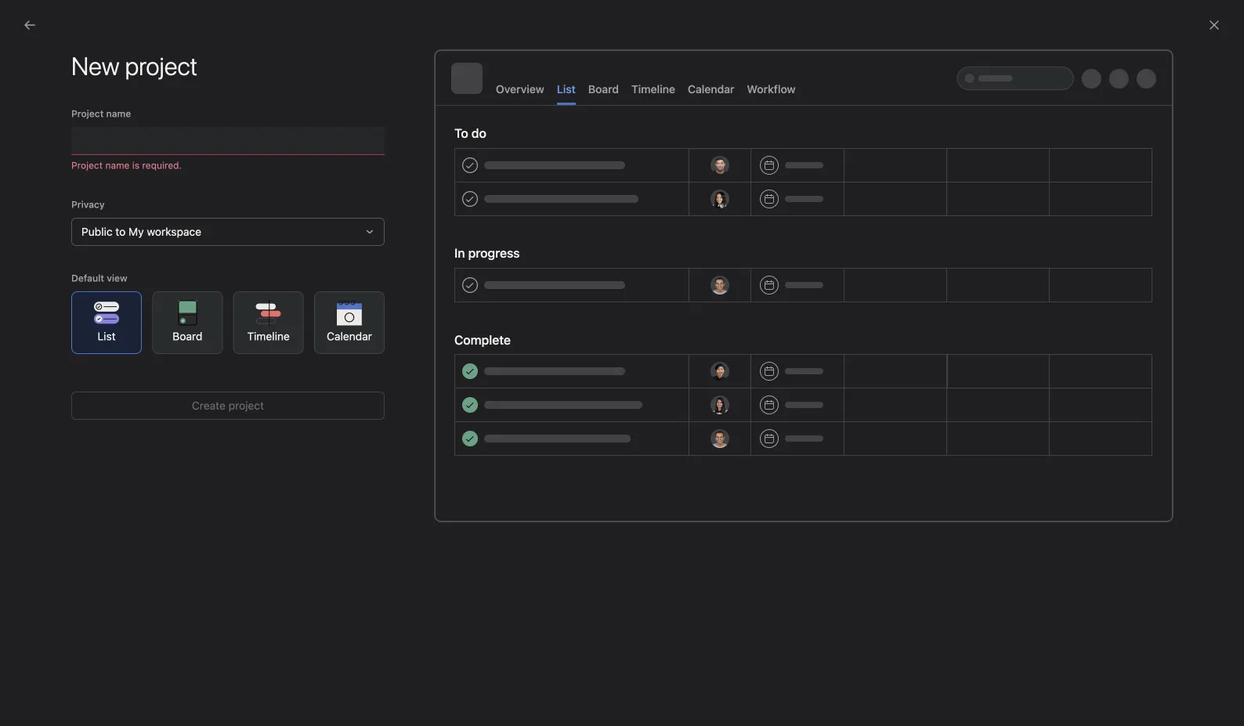 Task type: locate. For each thing, give the bounding box(es) containing it.
name inside alert
[[105, 160, 130, 171]]

message
[[546, 355, 597, 369], [708, 404, 753, 417]]

list box
[[437, 6, 813, 31]]

projects element
[[0, 249, 188, 306]]

send left a at the left of page
[[503, 355, 533, 369]]

0 vertical spatial board
[[588, 83, 619, 96]]

default view
[[71, 273, 127, 284]]

project for project name is required.
[[71, 160, 103, 171]]

default
[[71, 273, 104, 284]]

1 horizontal spatial list
[[557, 83, 576, 96]]

feedback
[[1184, 112, 1225, 123]]

2 horizontal spatial send
[[1159, 112, 1182, 123]]

1 vertical spatial timeline
[[247, 330, 290, 343]]

calendar
[[688, 83, 734, 96], [327, 330, 372, 343]]

1 vertical spatial send
[[503, 355, 533, 369]]

my right public
[[129, 225, 144, 238]]

1 vertical spatial board
[[173, 330, 202, 343]]

my down cross-
[[41, 340, 56, 353]]

0 horizontal spatial or
[[713, 355, 727, 369]]

1 horizontal spatial message
[[708, 404, 753, 417]]

0 vertical spatial timeline
[[631, 83, 675, 96]]

send feedback
[[1159, 112, 1225, 123]]

message inside button
[[708, 404, 753, 417]]

0 horizontal spatial message
[[546, 355, 597, 369]]

project inside alert
[[71, 160, 103, 171]]

1 vertical spatial message
[[708, 404, 753, 417]]

or right tasks. at the right
[[813, 355, 827, 369]]

1 vertical spatial project
[[71, 160, 103, 171]]

send for send feedback
[[1159, 112, 1182, 123]]

project
[[128, 283, 163, 296], [229, 399, 264, 412]]

1 project from the top
[[71, 108, 104, 119]]

0 horizontal spatial project
[[128, 283, 163, 296]]

name down "new project"
[[106, 108, 131, 119]]

my workspace link
[[9, 334, 179, 359]]

0 horizontal spatial to
[[115, 225, 126, 238]]

list down cross-functional project plan link
[[97, 330, 116, 343]]

0 horizontal spatial send
[[503, 355, 533, 369]]

send feedback link
[[1159, 110, 1225, 125]]

1 vertical spatial my
[[41, 340, 56, 353]]

project right view
[[128, 283, 163, 296]]

0 horizontal spatial my
[[41, 340, 56, 353]]

privacy
[[71, 199, 105, 210]]

or
[[713, 355, 727, 369], [813, 355, 827, 369]]

1 horizontal spatial project
[[229, 399, 264, 412]]

send inside button
[[679, 404, 705, 417]]

workspace down cross-functional project plan link
[[59, 340, 114, 353]]

0 vertical spatial name
[[106, 108, 131, 119]]

my inside popup button
[[129, 225, 144, 238]]

workspace
[[147, 225, 201, 238], [59, 340, 114, 353]]

0 horizontal spatial workspace
[[59, 340, 114, 353]]

my
[[129, 225, 144, 238], [41, 340, 56, 353]]

create project
[[192, 399, 264, 412]]

required.
[[142, 160, 182, 171]]

2 or from the left
[[813, 355, 827, 369]]

create project button
[[71, 392, 385, 420]]

name left is
[[105, 160, 130, 171]]

0 horizontal spatial board
[[173, 330, 202, 343]]

send left feedback
[[1159, 112, 1182, 123]]

1 horizontal spatial workspace
[[147, 225, 201, 238]]

send down projects.
[[679, 404, 705, 417]]

or left discuss
[[713, 355, 727, 369]]

1 vertical spatial project
[[229, 399, 264, 412]]

list
[[557, 83, 576, 96], [97, 330, 116, 343]]

workspace up plan
[[147, 225, 201, 238]]

project right create
[[229, 399, 264, 412]]

1 horizontal spatial timeline
[[631, 83, 675, 96]]

brainstorm
[[830, 355, 892, 369]]

project
[[71, 108, 104, 119], [71, 160, 103, 171]]

off
[[641, 355, 657, 369]]

2 project from the top
[[71, 160, 103, 171]]

public
[[81, 225, 112, 238]]

in progress
[[454, 246, 520, 260]]

1 vertical spatial calendar
[[327, 330, 372, 343]]

project up project name is required.
[[71, 108, 104, 119]]

cross-functional project plan link
[[9, 277, 188, 302]]

0 vertical spatial list
[[557, 83, 576, 96]]

timeline
[[631, 83, 675, 96], [247, 330, 290, 343]]

message right a at the left of page
[[546, 355, 597, 369]]

to left kick
[[600, 355, 612, 369]]

send
[[1159, 112, 1182, 123], [503, 355, 533, 369], [679, 404, 705, 417]]

to
[[115, 225, 126, 238], [600, 355, 612, 369]]

1 horizontal spatial or
[[813, 355, 827, 369]]

1 horizontal spatial my
[[129, 225, 144, 238]]

0 vertical spatial workspace
[[147, 225, 201, 238]]

create
[[192, 399, 226, 412]]

0 vertical spatial my
[[129, 225, 144, 238]]

1 horizontal spatial to
[[600, 355, 612, 369]]

1 horizontal spatial calendar
[[688, 83, 734, 96]]

to right public
[[115, 225, 126, 238]]

0 vertical spatial project
[[71, 108, 104, 119]]

name
[[106, 108, 131, 119], [105, 160, 130, 171]]

this is a preview of your project image
[[435, 50, 1173, 522]]

1 horizontal spatial send
[[679, 404, 705, 417]]

message down send a message to kick off projects. or discuss tasks. or brainstorm ideas.
[[708, 404, 753, 417]]

1 horizontal spatial board
[[588, 83, 619, 96]]

project up the privacy
[[71, 160, 103, 171]]

cross-functional project plan
[[41, 283, 188, 296]]

0 vertical spatial send
[[1159, 112, 1182, 123]]

1 vertical spatial name
[[105, 160, 130, 171]]

my workspace
[[41, 340, 114, 353]]

my inside the teams element
[[41, 340, 56, 353]]

project name
[[71, 108, 131, 119]]

board
[[588, 83, 619, 96], [173, 330, 202, 343]]

0 vertical spatial to
[[115, 225, 126, 238]]

0 horizontal spatial list
[[97, 330, 116, 343]]

1 vertical spatial workspace
[[59, 340, 114, 353]]

hide sidebar image
[[20, 13, 33, 25]]

send message
[[679, 404, 753, 417]]

list right 'overview'
[[557, 83, 576, 96]]

2 vertical spatial send
[[679, 404, 705, 417]]



Task type: vqa. For each thing, say whether or not it's contained in the screenshot.
the Send feedback link
yes



Task type: describe. For each thing, give the bounding box(es) containing it.
tasks.
[[776, 355, 810, 369]]

1 vertical spatial list
[[97, 330, 116, 343]]

project name is required. alert
[[71, 158, 385, 172]]

plan
[[166, 283, 188, 296]]

public to my workspace button
[[71, 218, 385, 246]]

workspace inside popup button
[[147, 225, 201, 238]]

kick
[[615, 355, 638, 369]]

to do
[[454, 126, 486, 141]]

complete
[[454, 333, 511, 347]]

1 or from the left
[[713, 355, 727, 369]]

is
[[132, 160, 139, 171]]

name for project name
[[106, 108, 131, 119]]

portfolios
[[41, 202, 89, 215]]

name for project name is required.
[[105, 160, 130, 171]]

0 vertical spatial message
[[546, 355, 597, 369]]

send for send a message to kick off projects. or discuss tasks. or brainstorm ideas.
[[503, 355, 533, 369]]

overview
[[496, 83, 544, 96]]

workflow
[[747, 83, 796, 96]]

goals link
[[9, 221, 179, 246]]

send message button
[[669, 396, 763, 425]]

new project
[[71, 51, 198, 81]]

project for project name
[[71, 108, 104, 119]]

close image
[[1208, 19, 1221, 31]]

public to my workspace
[[81, 225, 201, 238]]

ideas.
[[895, 355, 929, 369]]

cross-
[[41, 283, 75, 296]]

0 horizontal spatial calendar
[[327, 330, 372, 343]]

to inside popup button
[[115, 225, 126, 238]]

0 horizontal spatial timeline
[[247, 330, 290, 343]]

1 vertical spatial to
[[600, 355, 612, 369]]

project inside button
[[229, 399, 264, 412]]

projects.
[[660, 355, 709, 369]]

functional
[[75, 283, 125, 296]]

portfolios link
[[9, 196, 179, 221]]

insights element
[[0, 143, 188, 249]]

send a message to kick off projects. or discuss tasks. or brainstorm ideas.
[[503, 355, 929, 369]]

project name is required.
[[71, 160, 182, 171]]

teams element
[[0, 306, 188, 362]]

0 vertical spatial calendar
[[688, 83, 734, 96]]

workspace inside the teams element
[[59, 340, 114, 353]]

a
[[536, 355, 543, 369]]

send for send message
[[679, 404, 705, 417]]

Project name is required. text field
[[71, 127, 385, 155]]

discuss
[[730, 355, 773, 369]]

go back image
[[24, 19, 36, 31]]

view
[[107, 273, 127, 284]]

0 vertical spatial project
[[128, 283, 163, 296]]

goals
[[41, 227, 69, 240]]



